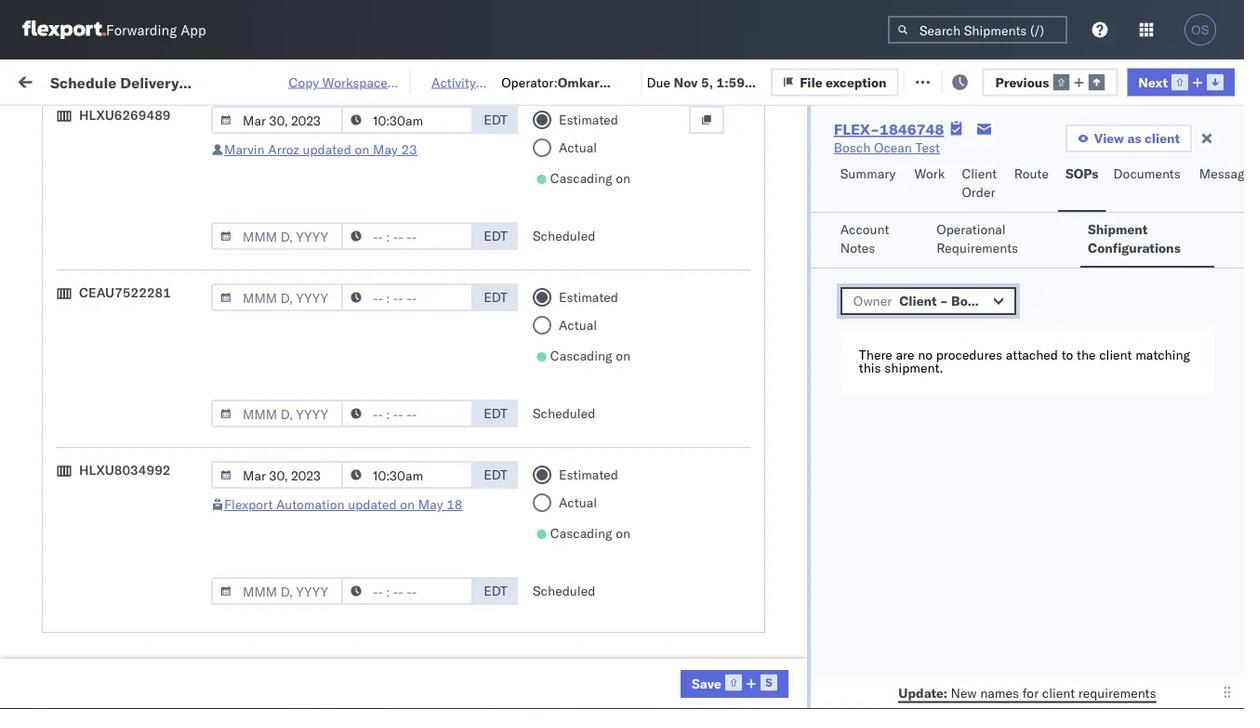 Task type: locate. For each thing, give the bounding box(es) containing it.
consignee inside button
[[811, 152, 865, 166]]

customs for 1st upload customs clearance documents link from the bottom
[[88, 381, 141, 397]]

my
[[19, 67, 48, 93]]

upload customs clearance documents down workitem 'button'
[[43, 176, 204, 211]]

2 schedule pickup from los angeles, ca link from the top
[[43, 298, 264, 335]]

edt
[[484, 112, 508, 128], [484, 228, 508, 244], [484, 289, 508, 306], [484, 406, 508, 422], [484, 467, 508, 483], [484, 583, 508, 600]]

1 vertical spatial flexport
[[224, 497, 273, 513]]

confirm pickup from los angeles, ca link
[[43, 503, 264, 540]]

2022 for 1st upload customs clearance documents button from the bottom of the page
[[431, 391, 463, 407]]

marvin arroz updated on may 23 button
[[224, 141, 418, 158]]

1 vertical spatial appointment
[[152, 472, 229, 488]]

2 demo from the top
[[742, 596, 777, 612]]

2023 for 10:30 pm cst, jan 23, 2023
[[443, 637, 475, 653]]

1 1:59 am cst, dec 14, 2022 from the top
[[300, 432, 471, 448]]

forwarding
[[106, 21, 177, 39]]

0 vertical spatial schedule delivery appointment button
[[43, 226, 229, 246]]

client inside "client order" button
[[962, 166, 998, 182]]

from for 3rd the 'schedule pickup from los angeles, ca' button from the top of the page
[[145, 340, 172, 356]]

demo left --
[[742, 187, 777, 203]]

9 fcl from the top
[[611, 514, 635, 530]]

759 at risk
[[341, 72, 406, 88]]

3 schedule delivery appointment from the top
[[43, 636, 229, 652]]

ca
[[43, 277, 60, 293], [43, 318, 60, 334], [43, 359, 60, 375], [43, 441, 60, 457], [43, 522, 60, 539], [43, 604, 60, 621]]

consignee
[[811, 152, 865, 166], [780, 187, 843, 203], [780, 596, 843, 612], [897, 596, 960, 612]]

1846748 down sops button on the right top of the page
[[1067, 227, 1124, 244]]

estimated for marvin arroz updated on may 23
[[559, 112, 619, 128]]

dec down 1:00 am cst, nov 9, 2022
[[388, 432, 413, 448]]

5 edt from the top
[[484, 467, 508, 483]]

actual for flexport automation updated on may 18
[[559, 495, 597, 511]]

pm right 10:30 on the left bottom of the page
[[339, 637, 360, 653]]

updated up 6:00 pm cst, dec 23, 2022 at the bottom left of the page
[[348, 497, 397, 513]]

1 customs from the top
[[88, 176, 141, 193]]

pickup for 5th the 'schedule pickup from los angeles, ca' button
[[101, 586, 141, 602]]

2 schedule from the top
[[43, 258, 98, 274]]

0 horizontal spatial client
[[1043, 685, 1076, 701]]

integration down bookings
[[811, 637, 875, 653]]

angeles,
[[200, 258, 251, 274], [200, 299, 251, 315], [200, 340, 251, 356], [200, 422, 251, 438], [192, 504, 243, 520], [200, 586, 251, 602]]

for right the names
[[1023, 685, 1039, 701]]

exception up 'flex-1846748' link
[[826, 74, 887, 90]]

snooze
[[504, 152, 541, 166]]

2 vertical spatial actual
[[559, 495, 597, 511]]

confirm
[[43, 504, 90, 520], [43, 554, 90, 570]]

client order button
[[955, 157, 1007, 212]]

delivery up ceau7522281
[[101, 227, 149, 243]]

0 horizontal spatial for
[[177, 115, 192, 129]]

am
[[674, 92, 696, 109], [331, 227, 352, 244], [331, 268, 352, 285], [331, 309, 352, 326], [331, 391, 352, 407], [331, 432, 352, 448], [331, 473, 352, 489], [331, 555, 352, 571], [331, 596, 352, 612]]

2023 for 1:59 am cst, jan 13, 2023
[[436, 596, 468, 612]]

0 vertical spatial upload
[[43, 176, 85, 193]]

schedule delivery appointment for 1:59 am cdt, nov 5, 2022
[[43, 227, 229, 243]]

account inside button
[[841, 221, 890, 238]]

0 vertical spatial karl
[[971, 637, 995, 653]]

2 edt from the top
[[484, 228, 508, 244]]

2 schedule pickup from los angeles, ca from the top
[[43, 299, 251, 334]]

1 horizontal spatial for
[[1023, 685, 1039, 701]]

on
[[455, 72, 470, 88], [355, 141, 370, 158], [616, 170, 631, 187], [616, 348, 631, 364], [400, 497, 415, 513], [616, 526, 631, 542]]

pm down flexport automation updated on may 18
[[331, 514, 351, 530]]

pickup
[[101, 258, 141, 274], [101, 299, 141, 315], [101, 340, 141, 356], [101, 422, 141, 438], [94, 504, 134, 520], [101, 586, 141, 602]]

updated for arroz
[[303, 141, 352, 158]]

schedule delivery appointment up ceau7522281
[[43, 227, 229, 243]]

1 vertical spatial may
[[418, 497, 443, 513]]

2022 for second the 'schedule pickup from los angeles, ca' button from the bottom
[[439, 432, 471, 448]]

pickup inside confirm pickup from los angeles, ca
[[94, 504, 134, 520]]

fcl for the confirm pickup from los angeles, ca button
[[611, 514, 635, 530]]

5 schedule from the top
[[43, 422, 98, 438]]

23, for dec
[[415, 514, 435, 530]]

delivery
[[101, 227, 149, 243], [101, 472, 149, 488], [94, 554, 142, 570], [101, 636, 149, 652]]

Search Work text field
[[620, 67, 823, 94]]

1 confirm from the top
[[43, 504, 90, 520]]

1 vertical spatial 2023
[[443, 637, 475, 653]]

pickup for 5th the 'schedule pickup from los angeles, ca' button from the bottom of the page
[[101, 258, 141, 274]]

2 upload from the top
[[43, 381, 85, 397]]

1:59 am cst, dec 14, 2022 for schedule delivery appointment
[[300, 473, 471, 489]]

3 edt from the top
[[484, 289, 508, 306]]

schedule delivery appointment link down confirm delivery
[[43, 635, 229, 654]]

ready
[[141, 115, 174, 129]]

1 horizontal spatial client
[[962, 166, 998, 182]]

0 vertical spatial client
[[962, 166, 998, 182]]

1 horizontal spatial may
[[418, 497, 443, 513]]

confirm inside confirm pickup from los angeles, ca
[[43, 504, 90, 520]]

1 vertical spatial -- : -- -- text field
[[341, 578, 474, 606]]

2 vertical spatial flexport
[[690, 596, 739, 612]]

1 ceau7522281, from the top
[[1146, 227, 1242, 243]]

3 schedule pickup from los angeles, ca link from the top
[[43, 339, 264, 376]]

save button
[[681, 671, 789, 699]]

karl up the names
[[971, 637, 995, 653]]

schedule delivery appointment down confirm delivery
[[43, 636, 229, 652]]

MMM D, YYYY text field
[[211, 106, 343, 134], [211, 222, 343, 250], [211, 400, 343, 428], [211, 461, 343, 489]]

demo for --
[[742, 187, 777, 203]]

2 -- : -- -- text field from the top
[[341, 578, 474, 606]]

1 vertical spatial cascading on
[[551, 348, 631, 364]]

2 vertical spatial appointment
[[152, 636, 229, 652]]

0 horizontal spatial work
[[202, 72, 235, 88]]

mode
[[569, 152, 598, 166]]

2 : from the left
[[428, 115, 432, 129]]

karl right the update:
[[971, 678, 995, 694]]

0 vertical spatial integration test account - karl lagerfeld
[[811, 637, 1053, 653]]

schedule pickup from los angeles, ca for 3rd the 'schedule pickup from los angeles, ca' button from the top of the page
[[43, 340, 251, 375]]

estimated for flexport automation updated on may 18
[[559, 467, 619, 483]]

confirm up confirm delivery
[[43, 504, 90, 520]]

bookings test consignee
[[811, 596, 960, 612]]

order
[[962, 184, 996, 200]]

1 vertical spatial clearance
[[144, 381, 204, 397]]

filtered by:
[[19, 114, 85, 130]]

6 ca from the top
[[43, 604, 60, 621]]

test
[[916, 140, 941, 156], [772, 227, 797, 244], [893, 227, 918, 244], [772, 268, 797, 285], [893, 268, 918, 285], [1037, 293, 1063, 309], [772, 309, 797, 326], [893, 309, 918, 326], [772, 350, 797, 367], [893, 350, 918, 367], [772, 391, 797, 407], [893, 391, 918, 407], [772, 432, 797, 448], [893, 432, 918, 448], [772, 473, 797, 489], [893, 473, 918, 489], [772, 514, 797, 530], [893, 514, 918, 530], [772, 555, 797, 571], [893, 555, 918, 571], [869, 596, 894, 612], [879, 637, 903, 653], [879, 678, 903, 694]]

schedule delivery appointment link up ceau7522281
[[43, 226, 229, 244]]

2 mmm d, yyyy text field from the top
[[211, 222, 343, 250]]

10 ocean fcl from the top
[[569, 596, 635, 612]]

0 horizontal spatial may
[[373, 141, 398, 158]]

schedule pickup from los angeles, ca link for 5th the 'schedule pickup from los angeles, ca' button
[[43, 585, 264, 622]]

0 vertical spatial upload customs clearance documents
[[43, 176, 204, 211]]

1 integration test account - karl lagerfeld from the top
[[811, 637, 1053, 653]]

2 estimated from the top
[[559, 289, 619, 306]]

3 cdt, from the top
[[356, 309, 386, 326]]

delivery down confirm delivery
[[101, 636, 149, 652]]

upload customs clearance documents button down workitem 'button'
[[43, 175, 264, 214]]

14,
[[416, 432, 436, 448], [416, 473, 436, 489]]

file exception up 'flex-1846748' link
[[800, 74, 887, 90]]

jan down 13,
[[395, 637, 416, 653]]

schedule delivery appointment link for 10:30 pm cst, jan 23, 2023
[[43, 635, 229, 654]]

los inside confirm pickup from los angeles, ca
[[168, 504, 189, 520]]

1 flexport demo consignee from the top
[[690, 187, 843, 203]]

2 vertical spatial client
[[1043, 685, 1076, 701]]

1 vertical spatial pm
[[339, 637, 360, 653]]

workitem
[[20, 152, 69, 166]]

0 vertical spatial for
[[177, 115, 192, 129]]

dec up 8:00 am cst, dec 24, 2022
[[387, 514, 412, 530]]

2 ceau7522281,  from the top
[[1146, 268, 1245, 284]]

0 vertical spatial 1:59 am cdt, nov 5, 2022
[[300, 227, 464, 244]]

fcl for fourth the 'schedule pickup from los angeles, ca' button from the bottom of the page
[[611, 309, 635, 326]]

jan for 23,
[[395, 637, 416, 653]]

save
[[692, 676, 722, 692]]

1 vertical spatial schedule delivery appointment button
[[43, 471, 229, 492]]

3 schedule delivery appointment link from the top
[[43, 635, 229, 654]]

1:59 am cst, dec 14, 2022 up 6:00 pm cst, dec 23, 2022 at the bottom left of the page
[[300, 473, 471, 489]]

1 vertical spatial upload customs clearance documents link
[[43, 380, 264, 417]]

11 ocean fcl from the top
[[569, 637, 635, 653]]

2 vertical spatial 1:59 am cdt, nov 5, 2022
[[300, 309, 464, 326]]

1 schedule delivery appointment link from the top
[[43, 226, 229, 244]]

client order
[[962, 166, 998, 200]]

2022
[[432, 227, 464, 244], [432, 268, 464, 285], [432, 309, 464, 326], [431, 391, 463, 407], [439, 432, 471, 448], [439, 473, 471, 489], [438, 514, 470, 530], [439, 555, 471, 571]]

flex- down 'operational requirements' button
[[1027, 268, 1067, 285]]

1 vertical spatial cdt,
[[356, 268, 386, 285]]

: left no
[[428, 115, 432, 129]]

-- : -- -- text field
[[341, 400, 474, 428], [341, 578, 474, 606]]

confirm down confirm pickup from los angeles, ca
[[43, 554, 90, 570]]

client right as on the right of page
[[1145, 130, 1181, 147]]

upload customs clearance documents
[[43, 176, 204, 211], [43, 381, 204, 416]]

3 appointment from the top
[[152, 636, 229, 652]]

account
[[841, 221, 890, 238], [907, 637, 956, 653], [907, 678, 956, 694]]

2022 for the schedule delivery appointment button associated with 1:59 am cdt, nov 5, 2022
[[432, 227, 464, 244]]

flex- down route button
[[1027, 227, 1067, 244]]

schedule delivery appointment
[[43, 227, 229, 243], [43, 472, 229, 488], [43, 636, 229, 652]]

1 horizontal spatial file exception
[[928, 72, 1015, 88]]

0 vertical spatial flexport
[[690, 187, 739, 203]]

cascading on for flexport automation updated on may 18
[[551, 526, 631, 542]]

2 vertical spatial schedule delivery appointment link
[[43, 635, 229, 654]]

0 vertical spatial flexport demo consignee
[[690, 187, 843, 203]]

nov for 1st upload customs clearance documents button from the bottom of the page
[[388, 391, 412, 407]]

schedule pickup from los angeles, ca for second the 'schedule pickup from los angeles, ca' button from the bottom
[[43, 422, 251, 457]]

2023 right 13,
[[436, 596, 468, 612]]

8 resize handle column header from the left
[[1211, 144, 1234, 710]]

view as client button
[[1066, 125, 1193, 153]]

7 fcl from the top
[[611, 432, 635, 448]]

updated down the progress
[[303, 141, 352, 158]]

schedule delivery appointment button
[[43, 226, 229, 246], [43, 471, 229, 492], [43, 635, 229, 655]]

1 schedule pickup from los angeles, ca from the top
[[43, 258, 251, 293]]

may
[[373, 141, 398, 158], [418, 497, 443, 513]]

jan for 13,
[[388, 596, 409, 612]]

from for 5th the 'schedule pickup from los angeles, ca' button
[[145, 586, 172, 602]]

2 vertical spatial schedule delivery appointment
[[43, 636, 229, 652]]

1 vertical spatial schedule delivery appointment link
[[43, 471, 229, 490]]

: for status
[[133, 115, 137, 129]]

1 upload customs clearance documents button from the top
[[43, 175, 264, 214]]

update:
[[899, 685, 948, 701]]

0 vertical spatial confirm
[[43, 504, 90, 520]]

flex- right the names
[[1027, 678, 1067, 694]]

work right import
[[202, 72, 235, 88]]

4 schedule pickup from los angeles, ca link from the top
[[43, 421, 264, 458]]

0 vertical spatial pm
[[331, 514, 351, 530]]

confirm for confirm delivery
[[43, 554, 90, 570]]

4 ceau7522281,  from the top
[[1146, 391, 1245, 407]]

2 ca from the top
[[43, 318, 60, 334]]

5, for fourth the 'schedule pickup from los angeles, ca' button from the bottom of the page
[[417, 309, 429, 326]]

0 vertical spatial cdt,
[[356, 227, 386, 244]]

cascading for flexport automation updated on may 18
[[551, 526, 613, 542]]

automation
[[276, 497, 345, 513]]

bosch ocean test link
[[834, 139, 941, 157]]

may left 18
[[418, 497, 443, 513]]

3 schedule pickup from los angeles, ca from the top
[[43, 340, 251, 375]]

0 vertical spatial mmm d, yyyy text field
[[211, 284, 343, 312]]

2023 down 1:59 am cst, jan 13, 2023
[[443, 637, 475, 653]]

0 vertical spatial account
[[841, 221, 890, 238]]

0 vertical spatial 23,
[[415, 514, 435, 530]]

attached
[[1006, 347, 1059, 363]]

next
[[1139, 74, 1169, 90]]

1 vertical spatial 1:59 am cst, dec 14, 2022
[[300, 473, 471, 489]]

0 vertical spatial documents
[[1114, 166, 1181, 182]]

fcl for 1st upload customs clearance documents button from the bottom of the page
[[611, 391, 635, 407]]

client right the
[[1100, 347, 1133, 363]]

cst, left 9,
[[356, 391, 385, 407]]

0 vertical spatial client
[[1145, 130, 1181, 147]]

2022 for fourth the 'schedule pickup from los angeles, ca' button from the bottom of the page
[[432, 309, 464, 326]]

1 vertical spatial estimated
[[559, 289, 619, 306]]

dec up 6:00 pm cst, dec 23, 2022 at the bottom left of the page
[[388, 473, 413, 489]]

schedule delivery appointment link up confirm pickup from los angeles, ca
[[43, 471, 229, 490]]

upload for 1st upload customs clearance documents button from the bottom of the page
[[43, 381, 85, 397]]

3 mmm d, yyyy text field from the top
[[211, 400, 343, 428]]

0 vertical spatial upload customs clearance documents button
[[43, 175, 264, 214]]

3 scheduled from the top
[[533, 583, 596, 600]]

work down bosch ocean test link
[[915, 166, 946, 182]]

2 ceau7522281, from the top
[[1146, 268, 1242, 284]]

schedule pickup from los angeles, ca link for 3rd the 'schedule pickup from los angeles, ca' button from the top of the page
[[43, 339, 264, 376]]

from for the confirm pickup from los angeles, ca button
[[137, 504, 164, 520]]

cst, down 1:59 am cst, jan 13, 2023
[[363, 637, 392, 653]]

1:59 am cst, dec 14, 2022 for schedule pickup from los angeles, ca
[[300, 432, 471, 448]]

1 14, from the top
[[416, 432, 436, 448]]

1 -- : -- -- text field from the top
[[341, 400, 474, 428]]

dec for schedule delivery appointment
[[388, 473, 413, 489]]

14, up 6:00 pm cst, dec 23, 2022 at the bottom left of the page
[[416, 473, 436, 489]]

1 clearance from the top
[[144, 176, 204, 193]]

integration test account - karl lagerfeld
[[811, 637, 1053, 653], [811, 678, 1053, 694]]

delivery up confirm pickup from los angeles, ca
[[101, 472, 149, 488]]

1 cascading from the top
[[551, 170, 613, 187]]

edt for ceau7522281 -- : -- -- text field
[[484, 406, 508, 422]]

schedule pickup from los angeles, ca link for second the 'schedule pickup from los angeles, ca' button from the bottom
[[43, 421, 264, 458]]

-- : -- -- text field
[[341, 106, 474, 134], [341, 222, 474, 250], [341, 284, 474, 312], [341, 461, 474, 489]]

for for ready
[[177, 115, 192, 129]]

1 vertical spatial 14,
[[416, 473, 436, 489]]

0 vertical spatial cascading on
[[551, 170, 631, 187]]

to
[[1062, 347, 1074, 363]]

2023
[[436, 596, 468, 612], [443, 637, 475, 653]]

nov inside 'due nov 5, 1:59 am'
[[674, 74, 698, 90]]

2 cascading on from the top
[[551, 348, 631, 364]]

0 vertical spatial schedule delivery appointment link
[[43, 226, 229, 244]]

2 vertical spatial schedule delivery appointment button
[[43, 635, 229, 655]]

flex-2130387 button
[[997, 673, 1127, 699], [997, 673, 1127, 699]]

schedule delivery appointment up confirm pickup from los angeles, ca
[[43, 472, 229, 488]]

may left the "23"
[[373, 141, 398, 158]]

upload customs clearance documents link up "hlxu8034992"
[[43, 380, 264, 417]]

container numbers
[[1146, 145, 1196, 174]]

2 vertical spatial documents
[[43, 400, 110, 416]]

fcl for second the 'schedule pickup from los angeles, ca' button from the bottom
[[611, 432, 635, 448]]

0 horizontal spatial :
[[133, 115, 137, 129]]

documents for second upload customs clearance documents button from the bottom
[[43, 195, 110, 211]]

0 vertical spatial estimated
[[559, 112, 619, 128]]

2 fcl from the top
[[611, 227, 635, 244]]

cst, up flexport automation updated on may 18
[[356, 473, 385, 489]]

1 vertical spatial work
[[915, 166, 946, 182]]

3 fcl from the top
[[611, 268, 635, 285]]

flex-1846748 button
[[997, 223, 1127, 249], [997, 223, 1127, 249], [997, 264, 1127, 290], [997, 264, 1127, 290], [997, 305, 1127, 331], [997, 305, 1127, 331], [997, 346, 1127, 372], [997, 346, 1127, 372], [997, 387, 1127, 413], [997, 387, 1127, 413]]

4 mmm d, yyyy text field from the top
[[211, 461, 343, 489]]

0 vertical spatial integration
[[811, 637, 875, 653]]

am inside 'due nov 5, 1:59 am'
[[674, 92, 696, 109]]

2130387
[[1067, 678, 1124, 694]]

1 vertical spatial scheduled
[[533, 406, 596, 422]]

documents down 'workitem'
[[43, 195, 110, 211]]

mmm d, yyyy text field for ceau7522281 -- : -- -- text field
[[211, 400, 343, 428]]

1 vertical spatial actual
[[559, 317, 597, 334]]

fcl for 5th the 'schedule pickup from los angeles, ca' button
[[611, 596, 635, 612]]

as
[[1128, 130, 1142, 147]]

1 vertical spatial client
[[1100, 347, 1133, 363]]

4 fcl from the top
[[611, 309, 635, 326]]

account left the names
[[907, 678, 956, 694]]

0 vertical spatial appointment
[[152, 227, 229, 243]]

0 vertical spatial may
[[373, 141, 398, 158]]

1 horizontal spatial :
[[428, 115, 432, 129]]

from inside confirm pickup from los angeles, ca
[[137, 504, 164, 520]]

2 vertical spatial estimated
[[559, 467, 619, 483]]

fcl for the schedule delivery appointment button associated with 1:59 am cst, dec 14, 2022
[[611, 473, 635, 489]]

2 upload customs clearance documents button from the top
[[43, 380, 264, 419]]

actions
[[1189, 152, 1227, 166]]

client up order
[[962, 166, 998, 182]]

client
[[962, 166, 998, 182], [900, 293, 937, 309]]

file exception down search shipments (/) text box
[[928, 72, 1015, 88]]

2 schedule delivery appointment button from the top
[[43, 471, 229, 492]]

1 vertical spatial confirm
[[43, 554, 90, 570]]

1 demo from the top
[[742, 187, 777, 203]]

import
[[157, 72, 199, 88]]

cdt,
[[356, 227, 386, 244], [356, 268, 386, 285], [356, 309, 386, 326]]

documents up "hlxu8034992"
[[43, 400, 110, 416]]

cst, up 1:59 am cst, jan 13, 2023
[[356, 555, 385, 571]]

omkar
[[558, 74, 600, 90]]

customs up "hlxu8034992"
[[88, 381, 141, 397]]

client left the "requirements"
[[1043, 685, 1076, 701]]

1 vertical spatial 1:59 am cdt, nov 5, 2022
[[300, 268, 464, 285]]

205 on track
[[427, 72, 503, 88]]

work inside work button
[[915, 166, 946, 182]]

flex-2130387
[[1027, 678, 1124, 694]]

from for fourth the 'schedule pickup from los angeles, ca' button from the bottom of the page
[[145, 299, 172, 315]]

4 ceau7522281, from the top
[[1146, 391, 1242, 407]]

account up the update:
[[907, 637, 956, 653]]

23,
[[415, 514, 435, 530], [419, 637, 439, 653]]

2 vertical spatial cascading
[[551, 526, 613, 542]]

1 vertical spatial for
[[1023, 685, 1039, 701]]

3 cascading on from the top
[[551, 526, 631, 542]]

flexport automation updated on may 18 button
[[224, 497, 463, 513]]

edt for fourth -- : -- -- text box from the bottom of the page
[[484, 112, 508, 128]]

lagerfeld
[[998, 637, 1053, 653], [998, 678, 1053, 694]]

0 vertical spatial customs
[[88, 176, 141, 193]]

1 mmm d, yyyy text field from the top
[[211, 106, 343, 134]]

upload customs clearance documents link down workitem 'button'
[[43, 175, 264, 213]]

1 vertical spatial updated
[[348, 497, 397, 513]]

23, down 13,
[[419, 637, 439, 653]]

2 cdt, from the top
[[356, 268, 386, 285]]

2 vertical spatial cascading on
[[551, 526, 631, 542]]

scheduled for flexport automation updated on may 18
[[533, 583, 596, 600]]

1 vertical spatial lagerfeld
[[998, 678, 1053, 694]]

ceau7522281, for schedule pickup from los angeles, ca
[[1146, 268, 1242, 284]]

2 1:59 am cst, dec 14, 2022 from the top
[[300, 473, 471, 489]]

1 vertical spatial cascading
[[551, 348, 613, 364]]

upload customs clearance documents button up "hlxu8034992"
[[43, 380, 264, 419]]

schedule pickup from los angeles, ca link for fourth the 'schedule pickup from los angeles, ca' button from the bottom of the page
[[43, 298, 264, 335]]

11 fcl from the top
[[611, 637, 635, 653]]

3 cascading from the top
[[551, 526, 613, 542]]

5,
[[701, 74, 714, 90], [417, 227, 429, 244], [417, 268, 429, 285], [417, 309, 429, 326]]

4 ca from the top
[[43, 441, 60, 457]]

0 vertical spatial clearance
[[144, 176, 204, 193]]

14, down 9,
[[416, 432, 436, 448]]

5 ca from the top
[[43, 522, 60, 539]]

1:59 am cst, dec 14, 2022 down 1:00 am cst, nov 9, 2022
[[300, 432, 471, 448]]

0 horizontal spatial file exception
[[800, 74, 887, 90]]

route
[[1015, 166, 1049, 182]]

1:59 am cst, jan 13, 2023
[[300, 596, 468, 612]]

7 resize handle column header from the left
[[1115, 144, 1137, 710]]

1 schedule pickup from los angeles, ca link from the top
[[43, 257, 264, 294]]

1 vertical spatial integration
[[811, 678, 875, 694]]

mmm d, yyyy text field for fourth -- : -- -- text box from the bottom of the page
[[211, 106, 343, 134]]

5 resize handle column header from the left
[[780, 144, 802, 710]]

759
[[341, 72, 366, 88]]

flexport for bookings
[[690, 596, 739, 612]]

0 horizontal spatial client
[[900, 293, 937, 309]]

status : ready for work, blocked, in progress
[[101, 115, 337, 129]]

1 upload customs clearance documents from the top
[[43, 176, 204, 211]]

8:00 am cst, dec 24, 2022
[[300, 555, 471, 571]]

2 upload customs clearance documents from the top
[[43, 381, 204, 416]]

1 edt from the top
[[484, 112, 508, 128]]

3 estimated from the top
[[559, 467, 619, 483]]

ca inside confirm pickup from los angeles, ca
[[43, 522, 60, 539]]

3 actual from the top
[[559, 495, 597, 511]]

10 fcl from the top
[[611, 596, 635, 612]]

account up notes at the top right
[[841, 221, 890, 238]]

1 schedule delivery appointment from the top
[[43, 227, 229, 243]]

no
[[918, 347, 933, 363]]

: left the 'ready'
[[133, 115, 137, 129]]

1 : from the left
[[133, 115, 137, 129]]

2 schedule pickup from los angeles, ca button from the top
[[43, 298, 264, 337]]

5, inside 'due nov 5, 1:59 am'
[[701, 74, 714, 90]]

arroz
[[268, 141, 299, 158]]

fcl
[[611, 187, 635, 203], [611, 227, 635, 244], [611, 268, 635, 285], [611, 309, 635, 326], [611, 350, 635, 367], [611, 391, 635, 407], [611, 432, 635, 448], [611, 473, 635, 489], [611, 514, 635, 530], [611, 596, 635, 612], [611, 637, 635, 653]]

upload customs clearance documents up "hlxu8034992"
[[43, 381, 204, 416]]

(0)
[[301, 72, 326, 88]]

2 karl from the top
[[971, 678, 995, 694]]

appointment for 10:30 pm cst, jan 23, 2023
[[152, 636, 229, 652]]

pm for 10:30
[[339, 637, 360, 653]]

ceau7522281,  for schedule delivery appointment
[[1146, 227, 1245, 243]]

2 vertical spatial scheduled
[[533, 583, 596, 600]]

actual for marvin arroz updated on may 23
[[559, 140, 597, 156]]

lagerfeld right new
[[998, 678, 1053, 694]]

client right owner
[[900, 293, 937, 309]]

karl
[[971, 637, 995, 653], [971, 678, 995, 694]]

23
[[401, 141, 418, 158]]

:
[[133, 115, 137, 129], [428, 115, 432, 129]]

cascading on for marvin arroz updated on may 23
[[551, 170, 631, 187]]

integration left the update:
[[811, 678, 875, 694]]

flexport
[[690, 187, 739, 203], [224, 497, 273, 513], [690, 596, 739, 612]]

1 vertical spatial client
[[900, 293, 937, 309]]

customs down workitem 'button'
[[88, 176, 141, 193]]

3 ocean fcl from the top
[[569, 268, 635, 285]]

1:00 am cst, nov 9, 2022
[[300, 391, 463, 407]]

delivery down confirm pickup from los angeles, ca
[[94, 554, 142, 570]]

1846748 down the configurations
[[1067, 268, 1124, 285]]

exception down search shipments (/) text box
[[954, 72, 1015, 88]]

1 fcl from the top
[[611, 187, 635, 203]]

schedule delivery appointment for 1:59 am cst, dec 14, 2022
[[43, 472, 229, 488]]

resize handle column header
[[266, 144, 288, 710], [473, 144, 495, 710], [538, 144, 560, 710], [659, 144, 681, 710], [780, 144, 802, 710], [966, 144, 988, 710], [1115, 144, 1137, 710], [1211, 144, 1234, 710]]

0 vertical spatial -- : -- -- text field
[[341, 400, 474, 428]]

lagerfeld up update: new names for client requirements
[[998, 637, 1053, 653]]

23, up 24, on the bottom left of page
[[415, 514, 435, 530]]

1 vertical spatial karl
[[971, 678, 995, 694]]

2 vertical spatial cdt,
[[356, 309, 386, 326]]

procedures
[[937, 347, 1003, 363]]

0 vertical spatial upload customs clearance documents link
[[43, 175, 264, 213]]

flex- left the
[[1027, 350, 1067, 367]]

documents down container
[[1114, 166, 1181, 182]]

1 vertical spatial upload
[[43, 381, 85, 397]]

1 upload from the top
[[43, 176, 85, 193]]

0 vertical spatial updated
[[303, 141, 352, 158]]

this
[[859, 360, 882, 376]]

customs
[[88, 176, 141, 193], [88, 381, 141, 397]]

no
[[436, 115, 451, 129]]

1 vertical spatial customs
[[88, 381, 141, 397]]

1 vertical spatial documents
[[43, 195, 110, 211]]

schedule pickup from los angeles, ca
[[43, 258, 251, 293], [43, 299, 251, 334], [43, 340, 251, 375], [43, 422, 251, 457], [43, 586, 251, 621]]

1 vertical spatial jan
[[395, 637, 416, 653]]

demo left bookings
[[742, 596, 777, 612]]

upload for second upload customs clearance documents button from the bottom
[[43, 176, 85, 193]]

0 vertical spatial 2023
[[436, 596, 468, 612]]

1 estimated from the top
[[559, 112, 619, 128]]

1 vertical spatial demo
[[742, 596, 777, 612]]

1846748 right attached
[[1067, 350, 1124, 367]]

6 resize handle column header from the left
[[966, 144, 988, 710]]

2 schedule delivery appointment from the top
[[43, 472, 229, 488]]

jan left 13,
[[388, 596, 409, 612]]

1 vertical spatial upload customs clearance documents button
[[43, 380, 264, 419]]

from for 5th the 'schedule pickup from los angeles, ca' button from the bottom of the page
[[145, 258, 172, 274]]

0 vertical spatial work
[[202, 72, 235, 88]]

2 14, from the top
[[416, 473, 436, 489]]

Search Shipments (/) text field
[[888, 16, 1068, 44]]

schedule delivery appointment button for 1:59 am cdt, nov 5, 2022
[[43, 226, 229, 246]]

1 vertical spatial schedule delivery appointment
[[43, 472, 229, 488]]

0 vertical spatial actual
[[559, 140, 597, 156]]

0 vertical spatial 1:59 am cst, dec 14, 2022
[[300, 432, 471, 448]]

forwarding app
[[106, 21, 206, 39]]

for left work,
[[177, 115, 192, 129]]

1 appointment from the top
[[152, 227, 229, 243]]

client inside button
[[1145, 130, 1181, 147]]

MMM D, YYYY text field
[[211, 284, 343, 312], [211, 578, 343, 606]]

schedule pickup from los angeles, ca link for 5th the 'schedule pickup from los angeles, ca' button from the bottom of the page
[[43, 257, 264, 294]]

confirm for confirm pickup from los angeles, ca
[[43, 504, 90, 520]]

0 horizontal spatial exception
[[826, 74, 887, 90]]

1 ceau7522281,  from the top
[[1146, 227, 1245, 243]]

los
[[175, 258, 196, 274], [175, 299, 196, 315], [175, 340, 196, 356], [175, 422, 196, 438], [168, 504, 189, 520], [175, 586, 196, 602]]

ocean
[[874, 140, 913, 156], [569, 187, 608, 203], [569, 227, 608, 244], [731, 227, 769, 244], [851, 227, 890, 244], [569, 268, 608, 285], [731, 268, 769, 285], [851, 268, 890, 285], [993, 293, 1033, 309], [569, 309, 608, 326], [731, 309, 769, 326], [851, 309, 890, 326], [569, 350, 608, 367], [731, 350, 769, 367], [851, 350, 890, 367], [569, 391, 608, 407], [731, 391, 769, 407], [851, 391, 890, 407], [569, 432, 608, 448], [731, 432, 769, 448], [851, 432, 890, 448], [569, 473, 608, 489], [731, 473, 769, 489], [851, 473, 890, 489], [569, 514, 608, 530], [731, 514, 769, 530], [851, 514, 890, 530], [731, 555, 769, 571], [851, 555, 890, 571], [569, 596, 608, 612], [569, 637, 608, 653]]

0 vertical spatial cascading
[[551, 170, 613, 187]]



Task type: describe. For each thing, give the bounding box(es) containing it.
previous button
[[983, 68, 1119, 96]]

nov for 5th the 'schedule pickup from los angeles, ca' button from the bottom of the page
[[389, 268, 413, 285]]

1 resize handle column header from the left
[[266, 144, 288, 710]]

1 1:59 am cdt, nov 5, 2022 from the top
[[300, 227, 464, 244]]

2022 for the schedule delivery appointment button associated with 1:59 am cst, dec 14, 2022
[[439, 473, 471, 489]]

1 cdt, from the top
[[356, 227, 386, 244]]

1 schedule from the top
[[43, 227, 98, 243]]

import work button
[[149, 60, 242, 101]]

1 lagerfeld from the top
[[998, 637, 1053, 653]]

messag button
[[1193, 157, 1245, 212]]

--
[[811, 187, 827, 203]]

sops button
[[1059, 157, 1107, 212]]

shipment configurations
[[1088, 221, 1181, 256]]

my work
[[19, 67, 101, 93]]

3 schedule from the top
[[43, 299, 98, 315]]

in
[[277, 115, 287, 129]]

pickup for second the 'schedule pickup from los angeles, ca' button from the bottom
[[101, 422, 141, 438]]

3 resize handle column header from the left
[[538, 144, 560, 710]]

flex- up attached
[[1027, 309, 1067, 326]]

progress
[[290, 115, 337, 129]]

there are no procedures attached to the client
[[859, 347, 1133, 363]]

delivery for 1:59 am cst, dec 14, 2022
[[101, 472, 149, 488]]

status
[[101, 115, 133, 129]]

1 ocean fcl from the top
[[569, 187, 635, 203]]

1846748 up consignee button in the top of the page
[[880, 120, 945, 139]]

6 schedule from the top
[[43, 472, 98, 488]]

flex id button
[[988, 148, 1118, 167]]

schedule pickup from los angeles, ca for 5th the 'schedule pickup from los angeles, ca' button from the bottom of the page
[[43, 258, 251, 293]]

5 fcl from the top
[[611, 350, 635, 367]]

2 resize handle column header from the left
[[473, 144, 495, 710]]

flex- up consignee button in the top of the page
[[834, 120, 880, 139]]

message (0)
[[249, 72, 326, 88]]

new
[[951, 685, 977, 701]]

1 horizontal spatial file
[[928, 72, 951, 88]]

0 horizontal spatial file
[[800, 74, 823, 90]]

2 mmm d, yyyy text field from the top
[[211, 578, 343, 606]]

owner
[[854, 293, 892, 309]]

account notes button
[[833, 213, 919, 268]]

fcl for the schedule delivery appointment button associated with 1:59 am cdt, nov 5, 2022
[[611, 227, 635, 244]]

configurations
[[1088, 240, 1181, 256]]

2 scheduled from the top
[[533, 406, 596, 422]]

due nov 5, 1:59 am
[[647, 74, 745, 109]]

4 schedule from the top
[[43, 340, 98, 356]]

app
[[181, 21, 206, 39]]

5, for 5th the 'schedule pickup from los angeles, ca' button from the bottom of the page
[[417, 268, 429, 285]]

flexport demo consignee for --
[[690, 187, 843, 203]]

nov for the schedule delivery appointment button associated with 1:59 am cdt, nov 5, 2022
[[389, 227, 413, 244]]

sops
[[1066, 166, 1099, 182]]

nov for fourth the 'schedule pickup from los angeles, ca' button from the bottom of the page
[[389, 309, 413, 326]]

upload customs clearance documents for second upload customs clearance documents link from the bottom of the page
[[43, 176, 204, 211]]

14, for schedule delivery appointment
[[416, 473, 436, 489]]

view
[[1095, 130, 1125, 147]]

205
[[427, 72, 451, 88]]

1:00
[[300, 391, 328, 407]]

operational requirements
[[937, 221, 1019, 256]]

2 vertical spatial account
[[907, 678, 956, 694]]

are
[[896, 347, 915, 363]]

-- : -- -- text field for hlxu8034992
[[341, 578, 474, 606]]

numbers
[[1146, 160, 1192, 174]]

1846748 up the
[[1067, 309, 1124, 326]]

edt for -- : -- -- text field related to hlxu8034992
[[484, 583, 508, 600]]

messag
[[1200, 166, 1245, 182]]

operational requirements button
[[930, 213, 1070, 268]]

documents inside button
[[1114, 166, 1181, 182]]

may for 18
[[418, 497, 443, 513]]

5 ocean fcl from the top
[[569, 350, 635, 367]]

marvin
[[224, 141, 265, 158]]

4 schedule pickup from los angeles, ca button from the top
[[43, 421, 264, 460]]

1 upload customs clearance documents link from the top
[[43, 175, 264, 213]]

notes
[[841, 240, 876, 256]]

18
[[447, 497, 463, 513]]

flexport demo consignee for bookings test consignee
[[690, 596, 843, 612]]

6 ocean fcl from the top
[[569, 391, 635, 407]]

shipment.
[[885, 360, 944, 376]]

cst, down flexport automation updated on may 18
[[355, 514, 384, 530]]

container
[[1146, 145, 1196, 159]]

due
[[647, 74, 671, 90]]

shipment configurations button
[[1081, 213, 1215, 268]]

angeles, inside confirm pickup from los angeles, ca
[[192, 504, 243, 520]]

snoozed : no
[[385, 115, 451, 129]]

there
[[859, 347, 893, 363]]

work
[[53, 67, 101, 93]]

1 horizontal spatial exception
[[954, 72, 1015, 88]]

pickup for fourth the 'schedule pickup from los angeles, ca' button from the bottom of the page
[[101, 299, 141, 315]]

2 integration from the top
[[811, 678, 875, 694]]

consignee button
[[802, 148, 969, 167]]

1 -- : -- -- text field from the top
[[341, 106, 474, 134]]

2 lagerfeld from the top
[[998, 678, 1053, 694]]

2 -- : -- -- text field from the top
[[341, 222, 474, 250]]

at
[[369, 72, 381, 88]]

mmm d, yyyy text field for first -- : -- -- text box from the bottom of the page
[[211, 461, 343, 489]]

summary
[[841, 166, 896, 182]]

cst, down 8:00 am cst, dec 24, 2022
[[356, 596, 385, 612]]

5, for the schedule delivery appointment button associated with 1:59 am cdt, nov 5, 2022
[[417, 227, 429, 244]]

work inside import work button
[[202, 72, 235, 88]]

message
[[249, 72, 301, 88]]

4 ocean fcl from the top
[[569, 309, 635, 326]]

6:00
[[300, 514, 328, 530]]

cascading for marvin arroz updated on may 23
[[551, 170, 613, 187]]

appointment for 1:59 am cdt, nov 5, 2022
[[152, 227, 229, 243]]

confirm pickup from los angeles, ca
[[43, 504, 243, 539]]

operator: omkar savant
[[502, 74, 601, 109]]

delivery for 1:59 am cdt, nov 5, 2022
[[101, 227, 149, 243]]

confirm delivery
[[43, 554, 142, 570]]

update: new names for client requirements
[[899, 685, 1157, 701]]

edt for 2nd -- : -- -- text box from the bottom
[[484, 289, 508, 306]]

schedule pickup from los angeles, ca for 5th the 'schedule pickup from los angeles, ca' button
[[43, 586, 251, 621]]

id
[[1021, 152, 1032, 166]]

1 mmm d, yyyy text field from the top
[[211, 284, 343, 312]]

schedule delivery appointment button for 10:30 pm cst, jan 23, 2023
[[43, 635, 229, 655]]

requirements
[[1079, 685, 1157, 701]]

2 1:59 am cdt, nov 5, 2022 from the top
[[300, 268, 464, 285]]

schedule delivery appointment link for 1:59 am cdt, nov 5, 2022
[[43, 226, 229, 244]]

3 ca from the top
[[43, 359, 60, 375]]

4 resize handle column header from the left
[[659, 144, 681, 710]]

2022 for the confirm pickup from los angeles, ca button
[[438, 514, 470, 530]]

flexport automation updated on may 18
[[224, 497, 463, 513]]

6:00 pm cst, dec 23, 2022
[[300, 514, 470, 530]]

-- : -- -- text field for ceau7522281
[[341, 400, 474, 428]]

schedule delivery appointment for 10:30 pm cst, jan 23, 2023
[[43, 636, 229, 652]]

mode button
[[560, 148, 662, 167]]

1 karl from the top
[[971, 637, 995, 653]]

flexport. image
[[22, 20, 106, 39]]

route button
[[1007, 157, 1059, 212]]

1 ca from the top
[[43, 277, 60, 293]]

account notes
[[841, 221, 890, 256]]

scheduled for marvin arroz updated on may 23
[[533, 228, 596, 244]]

cst, down 1:00 am cst, nov 9, 2022
[[356, 432, 385, 448]]

documents for 1st upload customs clearance documents button from the bottom of the page
[[43, 400, 110, 416]]

bookings
[[811, 596, 866, 612]]

clearance for second upload customs clearance documents link from the bottom of the page
[[144, 176, 204, 193]]

7 schedule from the top
[[43, 586, 98, 602]]

batch action
[[1141, 72, 1222, 88]]

flexport for -
[[690, 187, 739, 203]]

operational
[[937, 221, 1006, 238]]

schedule pickup from los angeles, ca for fourth the 'schedule pickup from los angeles, ca' button from the bottom of the page
[[43, 299, 251, 334]]

3 1:59 am cdt, nov 5, 2022 from the top
[[300, 309, 464, 326]]

schedule delivery appointment link for 1:59 am cst, dec 14, 2022
[[43, 471, 229, 490]]

13,
[[412, 596, 432, 612]]

snoozed
[[385, 115, 428, 129]]

3 schedule pickup from los angeles, ca button from the top
[[43, 339, 264, 378]]

3 -- : -- -- text field from the top
[[341, 284, 474, 312]]

2 ocean fcl from the top
[[569, 227, 635, 244]]

container numbers button
[[1137, 140, 1239, 174]]

from for second the 'schedule pickup from los angeles, ca' button from the bottom
[[145, 422, 172, 438]]

dec left 24, on the bottom left of page
[[388, 555, 413, 571]]

operator:
[[502, 74, 558, 90]]

filtered
[[19, 114, 64, 130]]

2022 for 5th the 'schedule pickup from los angeles, ca' button from the bottom of the page
[[432, 268, 464, 285]]

mmm d, yyyy text field for second -- : -- -- text box from the top
[[211, 222, 343, 250]]

ceau7522281, for upload customs clearance documents
[[1146, 391, 1242, 407]]

marvin arroz updated on may 23
[[224, 141, 418, 158]]

blocked,
[[228, 115, 274, 129]]

upload customs clearance documents for 1st upload customs clearance documents link from the bottom
[[43, 381, 204, 416]]

deadline
[[300, 152, 345, 166]]

appointment for 1:59 am cst, dec 14, 2022
[[152, 472, 229, 488]]

edt for first -- : -- -- text box from the bottom of the page
[[484, 467, 508, 483]]

work,
[[195, 115, 225, 129]]

: for snoozed
[[428, 115, 432, 129]]

os button
[[1180, 8, 1222, 51]]

ceau7522281, for schedule delivery appointment
[[1146, 227, 1242, 243]]

deadline button
[[290, 148, 476, 167]]

4 -- : -- -- text field from the top
[[341, 461, 474, 489]]

1 integration from the top
[[811, 637, 875, 653]]

3 ceau7522281,  from the top
[[1146, 350, 1245, 366]]

action
[[1181, 72, 1222, 88]]

1846748 down the
[[1067, 391, 1124, 407]]

2 actual from the top
[[559, 317, 597, 334]]

2 upload customs clearance documents link from the top
[[43, 380, 264, 417]]

23, for jan
[[419, 637, 439, 653]]

flex- down matching this shipment.
[[1027, 391, 1067, 407]]

pickup for the confirm pickup from los angeles, ca button
[[94, 504, 134, 520]]

14, for schedule pickup from los angeles, ca
[[416, 432, 436, 448]]

1:59 inside 'due nov 5, 1:59 am'
[[717, 74, 745, 90]]

delivery for 10:30 pm cst, jan 23, 2023
[[101, 636, 149, 652]]

2 cascading from the top
[[551, 348, 613, 364]]

3 ceau7522281, from the top
[[1146, 350, 1242, 366]]

flex id
[[997, 152, 1032, 166]]

customs for second upload customs clearance documents link from the bottom of the page
[[88, 176, 141, 193]]

10:30
[[300, 637, 336, 653]]

matching this shipment.
[[859, 347, 1191, 376]]

demo for bookings test consignee
[[742, 596, 777, 612]]

edt for second -- : -- -- text box from the top
[[484, 228, 508, 244]]

schedule delivery appointment button for 1:59 am cst, dec 14, 2022
[[43, 471, 229, 492]]

pm for 6:00
[[331, 514, 351, 530]]

8 ocean fcl from the top
[[569, 473, 635, 489]]

track
[[473, 72, 503, 88]]

9 ocean fcl from the top
[[569, 514, 635, 530]]

2 integration test account - karl lagerfeld from the top
[[811, 678, 1053, 694]]

confirm pickup from los angeles, ca button
[[43, 503, 264, 542]]

8 schedule from the top
[[43, 636, 98, 652]]

1 schedule pickup from los angeles, ca button from the top
[[43, 257, 264, 296]]

10:30 pm cst, jan 23, 2023
[[300, 637, 475, 653]]

dec for schedule pickup from los angeles, ca
[[388, 432, 413, 448]]

next button
[[1128, 68, 1236, 96]]

updated for automation
[[348, 497, 397, 513]]

7 ocean fcl from the top
[[569, 432, 635, 448]]

1 vertical spatial account
[[907, 637, 956, 653]]

5 schedule pickup from los angeles, ca button from the top
[[43, 585, 264, 624]]

ceau7522281,  for schedule pickup from los angeles, ca
[[1146, 268, 1245, 284]]

for for names
[[1023, 685, 1039, 701]]

shipment
[[1088, 221, 1148, 238]]



Task type: vqa. For each thing, say whether or not it's contained in the screenshot.
first CA from the top
yes



